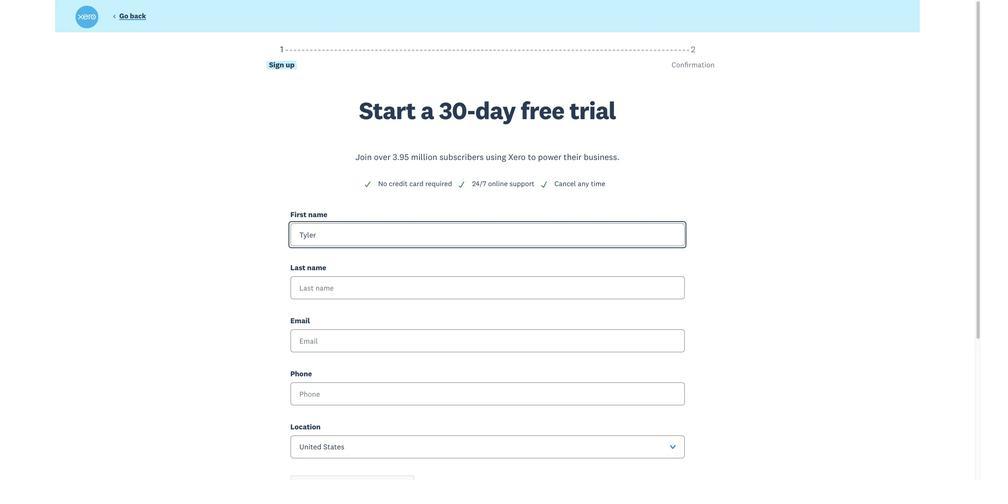 Task type: vqa. For each thing, say whether or not it's contained in the screenshot.
JOIN
yes



Task type: describe. For each thing, give the bounding box(es) containing it.
online
[[488, 179, 508, 188]]

start a 30-day free trial
[[359, 95, 616, 126]]

support
[[510, 179, 535, 188]]

included image for no credit card required
[[364, 181, 372, 188]]

time
[[591, 179, 606, 188]]

first
[[291, 210, 307, 219]]

subscribers
[[440, 152, 484, 163]]

united states
[[300, 442, 345, 452]]

sign
[[269, 60, 284, 69]]

up
[[286, 60, 295, 69]]

go back
[[119, 12, 146, 20]]

a
[[421, 95, 434, 126]]

required
[[426, 179, 452, 188]]

email
[[291, 316, 310, 326]]

over
[[374, 152, 391, 163]]

Email email field
[[291, 330, 685, 353]]

Phone text field
[[291, 383, 685, 406]]

included image for 24/7 online support
[[458, 181, 466, 188]]

first name
[[291, 210, 328, 219]]

power
[[538, 152, 562, 163]]

credit
[[389, 179, 408, 188]]

xero homepage image
[[76, 6, 99, 29]]

start
[[359, 95, 416, 126]]

card
[[410, 179, 424, 188]]

3.95
[[393, 152, 409, 163]]

go back button
[[113, 12, 146, 22]]

start a 30-day free trial region
[[76, 44, 900, 480]]

to
[[528, 152, 536, 163]]

trial
[[570, 95, 616, 126]]

name for first name
[[308, 210, 328, 219]]

included image for cancel any time
[[541, 181, 548, 188]]



Task type: locate. For each thing, give the bounding box(es) containing it.
confirmation
[[672, 60, 715, 69]]

using
[[486, 152, 507, 163]]

included image
[[364, 181, 372, 188], [458, 181, 466, 188], [541, 181, 548, 188]]

24/7
[[472, 179, 487, 188]]

0 horizontal spatial included image
[[364, 181, 372, 188]]

last
[[291, 263, 306, 272]]

2
[[691, 44, 696, 55]]

cancel any time
[[555, 179, 606, 188]]

million
[[411, 152, 438, 163]]

name for last name
[[307, 263, 327, 272]]

0 vertical spatial name
[[308, 210, 328, 219]]

join
[[356, 152, 372, 163]]

no credit card required
[[379, 179, 452, 188]]

go
[[119, 12, 128, 20]]

1 included image from the left
[[364, 181, 372, 188]]

their
[[564, 152, 582, 163]]

1 vertical spatial name
[[307, 263, 327, 272]]

join over 3.95 million subscribers using xero to power their business.
[[356, 152, 620, 163]]

3 included image from the left
[[541, 181, 548, 188]]

states
[[324, 442, 345, 452]]

no
[[379, 179, 387, 188]]

cancel
[[555, 179, 576, 188]]

location
[[291, 422, 321, 432]]

included image left cancel
[[541, 181, 548, 188]]

last name
[[291, 263, 327, 272]]

name right first
[[308, 210, 328, 219]]

name right last
[[307, 263, 327, 272]]

1 horizontal spatial included image
[[458, 181, 466, 188]]

included image left 24/7
[[458, 181, 466, 188]]

day
[[476, 95, 516, 126]]

First name text field
[[291, 223, 685, 246]]

back
[[130, 12, 146, 20]]

xero
[[509, 152, 526, 163]]

2 horizontal spatial included image
[[541, 181, 548, 188]]

included image left no
[[364, 181, 372, 188]]

phone
[[291, 369, 312, 379]]

free
[[521, 95, 565, 126]]

30-
[[439, 95, 476, 126]]

2 included image from the left
[[458, 181, 466, 188]]

sign up
[[269, 60, 295, 69]]

united
[[300, 442, 322, 452]]

Last name text field
[[291, 277, 685, 299]]

steps group
[[76, 44, 900, 98]]

1
[[280, 44, 284, 55]]

business.
[[584, 152, 620, 163]]

name
[[308, 210, 328, 219], [307, 263, 327, 272]]

24/7 online support
[[472, 179, 535, 188]]

any
[[578, 179, 590, 188]]



